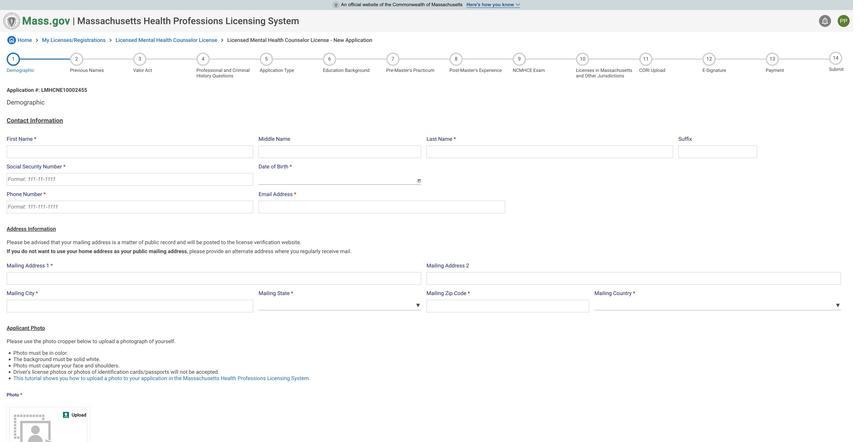 Task type: locate. For each thing, give the bounding box(es) containing it.
no color image
[[7, 36, 16, 44], [34, 37, 40, 44], [107, 37, 114, 44], [219, 37, 226, 44], [63, 413, 69, 419]]

heading
[[77, 16, 299, 27], [7, 99, 847, 106]]

None text field
[[7, 146, 253, 158], [427, 273, 841, 285], [7, 146, 253, 158], [427, 273, 841, 285]]

None text field
[[259, 146, 421, 158], [427, 146, 673, 158], [679, 146, 757, 158], [259, 201, 505, 214], [7, 273, 421, 285], [7, 300, 253, 313], [427, 300, 589, 313], [259, 146, 421, 158], [427, 146, 673, 158], [679, 146, 757, 158], [259, 201, 505, 214], [7, 273, 421, 285], [7, 300, 253, 313], [427, 300, 589, 313]]

no color image
[[821, 17, 829, 25]]



Task type: describe. For each thing, give the bounding box(es) containing it.
Format: 111-11-1111 text field
[[7, 173, 253, 186]]

1 vertical spatial heading
[[7, 99, 847, 106]]

Format: 111-111-1111 text field
[[7, 201, 253, 214]]

massachusetts state seal image
[[333, 2, 340, 8]]

massachusetts state seal image
[[3, 13, 20, 29]]

0 vertical spatial heading
[[77, 16, 299, 27]]



